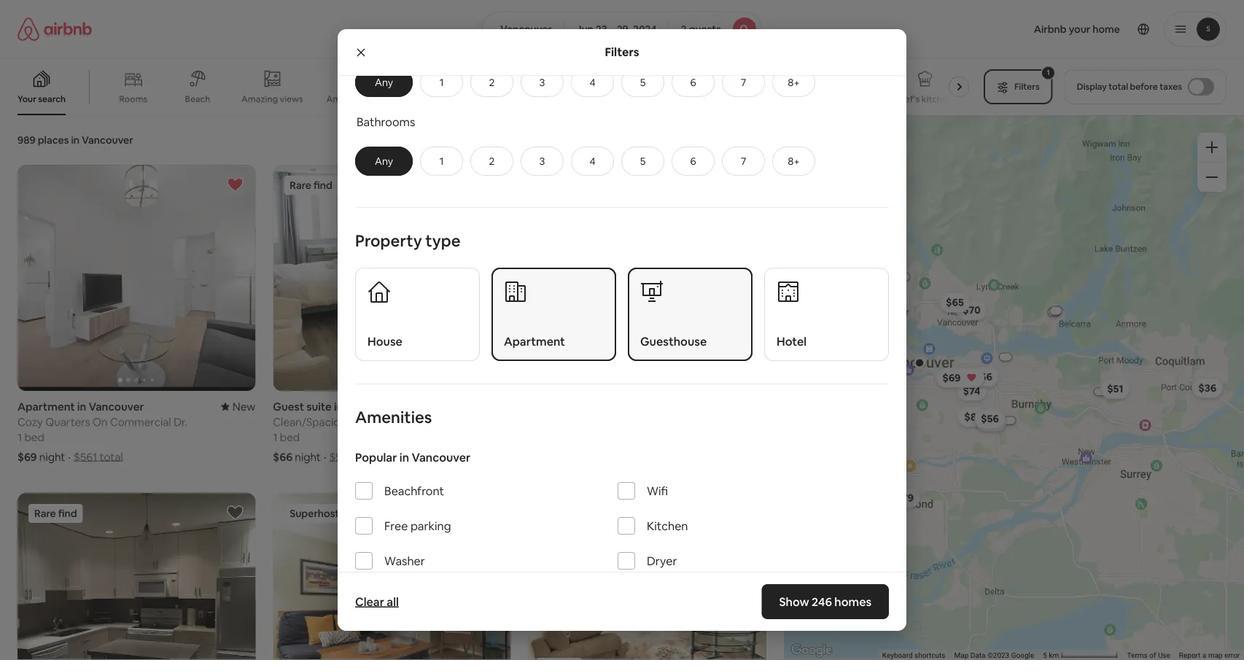 Task type: locate. For each thing, give the bounding box(es) containing it.
1 3 button from the top
[[521, 68, 564, 97]]

0 vertical spatial 3
[[540, 76, 545, 89]]

0 vertical spatial 7
[[741, 76, 747, 89]]

$56 button
[[975, 409, 1006, 429], [976, 411, 1007, 432]]

house
[[368, 334, 403, 349]]

1 down profile element
[[1047, 68, 1051, 77]]

2 night from the left
[[295, 450, 321, 464]]

0 horizontal spatial night
[[39, 450, 65, 464]]

1 8+ button from the top
[[773, 68, 816, 97]]

2 button for 3 button for 2nd '5' button from the top of the filters dialog 1 button
[[471, 147, 514, 176]]

5 down lake
[[640, 155, 646, 168]]

vancouver down amenities
[[412, 450, 471, 465]]

2 7 button from the top
[[722, 147, 766, 176]]

1 horizontal spatial new
[[697, 93, 716, 105]]

2 any from the top
[[375, 155, 393, 168]]

2 3 from the top
[[540, 155, 545, 168]]

2 3 button from the top
[[521, 147, 564, 176]]

8+ for 8+ element corresponding to first '5' button from the top of the filters dialog '7' button
[[788, 76, 800, 89]]

vancouver down the rooms
[[82, 134, 133, 147]]

1 4 button from the top
[[571, 68, 614, 97]]

apartment inside guest suite in vancouver clean/spacious apartment in vancouver east 1 bed $66 night · $526 total
[[354, 415, 410, 429]]

amazing left pools
[[327, 93, 363, 105]]

1 vertical spatial 7 button
[[722, 147, 766, 176]]

· left $526
[[324, 450, 326, 464]]

all
[[387, 594, 399, 609]]

5 left "km"
[[1044, 651, 1048, 660]]

7 button up add to wishlist: guesthouse in north vancouver image
[[722, 147, 766, 176]]

5 up lake
[[640, 76, 646, 89]]

apartment for apartment
[[504, 334, 565, 349]]

1 any button from the top
[[355, 68, 413, 97]]

0 vertical spatial $69
[[943, 371, 961, 385]]

2 any button from the top
[[355, 147, 413, 176]]

1 6 from the top
[[691, 76, 697, 89]]

pools
[[365, 93, 388, 105]]

any button down bathrooms
[[355, 147, 413, 176]]

clean/spacious
[[273, 415, 351, 429]]

0 vertical spatial 7 button
[[722, 68, 766, 97]]

total right $561
[[100, 450, 123, 464]]

0 horizontal spatial bed
[[24, 430, 44, 444]]

1 vertical spatial $66
[[273, 450, 293, 464]]

0 vertical spatial 8+
[[788, 76, 800, 89]]

apartment
[[504, 334, 565, 349], [18, 399, 75, 414], [354, 415, 410, 429]]

1 horizontal spatial $66
[[975, 370, 993, 383]]

$36
[[1199, 382, 1217, 395]]

0 vertical spatial 1 button
[[420, 68, 463, 97]]

2 8+ element from the top
[[788, 155, 800, 168]]

terms
[[1128, 651, 1148, 660]]

apartment inside apartment in vancouver cozy quarters on commercial dr. 1 bed $69 night · $561 total
[[18, 399, 75, 414]]

data
[[971, 651, 986, 660]]

4 button for 2nd '5' button from the top of the filters dialog
[[571, 147, 614, 176]]

–
[[610, 23, 615, 36]]

amenities
[[355, 407, 432, 428]]

4 down skiing
[[590, 155, 596, 168]]

2 vertical spatial 5
[[1044, 651, 1048, 660]]

6 button
[[672, 68, 715, 97], [672, 147, 715, 176]]

clear all
[[355, 594, 399, 609]]

0 horizontal spatial total
[[100, 450, 123, 464]]

1 vertical spatial 4 button
[[571, 147, 614, 176]]

any for first '5' button from the top of the filters dialog
[[375, 76, 393, 89]]

0 vertical spatial 8+ element
[[788, 76, 800, 89]]

2 bed from the left
[[280, 430, 300, 444]]

1 inside guest suite in vancouver clean/spacious apartment in vancouver east 1 bed $66 night · $526 total
[[273, 430, 278, 444]]

7 up add to wishlist: guesthouse in north vancouver image
[[741, 155, 747, 168]]

7 button
[[722, 68, 766, 97], [722, 147, 766, 176]]

8+ element
[[788, 76, 800, 89], [788, 155, 800, 168]]

2 2 button from the top
[[471, 147, 514, 176]]

1 down national parks
[[440, 155, 444, 168]]

0 vertical spatial 2
[[681, 23, 687, 36]]

1 vertical spatial apartment
[[18, 399, 75, 414]]

$65 button
[[940, 292, 971, 313]]

any for 2nd '5' button from the top of the filters dialog
[[375, 155, 393, 168]]

1 button down national parks
[[420, 147, 463, 176]]

1 2 button from the top
[[471, 68, 514, 97]]

display total before taxes
[[1078, 81, 1183, 92]]

2 for the 4 button for first '5' button from the top of the filters dialog
[[489, 76, 495, 89]]

5 button
[[622, 68, 665, 97], [622, 147, 665, 176]]

$66 down "clean/spacious"
[[273, 450, 293, 464]]

1 vertical spatial 2
[[489, 76, 495, 89]]

property type
[[355, 230, 461, 251]]

any element down bathrooms
[[371, 155, 398, 168]]

1 vertical spatial 6 button
[[672, 147, 715, 176]]

popular in vancouver
[[355, 450, 471, 465]]

0 vertical spatial any button
[[355, 68, 413, 97]]

2 4 button from the top
[[571, 147, 614, 176]]

2 6 button from the top
[[672, 147, 715, 176]]

in right popular
[[400, 450, 409, 465]]

0 vertical spatial 6 button
[[672, 68, 715, 97]]

show 246 homes
[[780, 594, 872, 609]]

0 vertical spatial any element
[[371, 76, 398, 89]]

0 vertical spatial new
[[697, 93, 716, 105]]

beach
[[185, 93, 210, 105]]

jun 23 – 29, 2024 button
[[564, 12, 670, 47]]

4
[[590, 76, 596, 89], [590, 155, 596, 168]]

1 night from the left
[[39, 450, 65, 464]]

0 vertical spatial 8+ button
[[773, 68, 816, 97]]

1 horizontal spatial total
[[357, 450, 380, 464]]

4 for 2nd '5' button from the top of the filters dialog
[[590, 155, 596, 168]]

3 button down cabins
[[521, 147, 564, 176]]

0 vertical spatial 5
[[640, 76, 646, 89]]

km
[[1049, 651, 1060, 660]]

0 horizontal spatial beachfront
[[385, 483, 444, 498]]

2 1 button from the top
[[420, 147, 463, 176]]

$69 down the cozy at the left bottom
[[18, 450, 37, 464]]

2 button right parks
[[471, 68, 514, 97]]

night left $561
[[39, 450, 65, 464]]

None search field
[[482, 12, 763, 47]]

2 7 from the top
[[741, 155, 747, 168]]

1 vertical spatial 5 button
[[622, 147, 665, 176]]

1 8+ element from the top
[[788, 76, 800, 89]]

0 vertical spatial 5 button
[[622, 68, 665, 97]]

beachfront inside filters dialog
[[385, 483, 444, 498]]

house button
[[355, 268, 480, 361]]

$69 left $66 button
[[943, 371, 961, 385]]

1 button for 3 button corresponding to first '5' button from the top of the filters dialog
[[420, 68, 463, 97]]

2 horizontal spatial apartment
[[504, 334, 565, 349]]

wifi
[[647, 483, 669, 498]]

2 any element from the top
[[371, 155, 398, 168]]

5
[[640, 76, 646, 89], [640, 155, 646, 168], [1044, 651, 1048, 660]]

new right lake
[[697, 93, 716, 105]]

1 button right pools
[[420, 68, 463, 97]]

report
[[1180, 651, 1201, 660]]

keyboard shortcuts
[[883, 651, 946, 660]]

use
[[1159, 651, 1171, 660]]

vancouver left east
[[423, 415, 477, 429]]

1 vertical spatial 7
[[741, 155, 747, 168]]

2 8+ button from the top
[[773, 147, 816, 176]]

1 vertical spatial 1 button
[[420, 147, 463, 176]]

1 horizontal spatial apartment
[[354, 415, 410, 429]]

chef's
[[894, 93, 920, 105]]

1 horizontal spatial bed
[[280, 430, 300, 444]]

0 horizontal spatial amazing
[[242, 93, 278, 105]]

1 vertical spatial 6
[[691, 155, 697, 168]]

total
[[1109, 81, 1129, 92], [100, 450, 123, 464], [357, 450, 380, 464]]

2 4 from the top
[[590, 155, 596, 168]]

apartment inside "apartment" button
[[504, 334, 565, 349]]

1 button
[[420, 68, 463, 97], [420, 147, 463, 176]]

any button
[[355, 68, 413, 97], [355, 147, 413, 176]]

0 vertical spatial any
[[375, 76, 393, 89]]

3
[[540, 76, 545, 89], [540, 155, 545, 168]]

1 horizontal spatial night
[[295, 450, 321, 464]]

1 bed from the left
[[24, 430, 44, 444]]

in up quarters at the left of the page
[[77, 399, 86, 414]]

2 button down cabins
[[471, 147, 514, 176]]

0 vertical spatial 6
[[691, 76, 697, 89]]

any button up bathrooms
[[355, 68, 413, 97]]

1
[[1047, 68, 1051, 77], [440, 76, 444, 89], [440, 155, 444, 168], [18, 430, 22, 444], [273, 430, 278, 444]]

4 button
[[571, 68, 614, 97], [571, 147, 614, 176]]

1 inside apartment in vancouver cozy quarters on commercial dr. 1 bed $69 night · $561 total
[[18, 430, 22, 444]]

bed down "clean/spacious"
[[280, 430, 300, 444]]

2 horizontal spatial total
[[1109, 81, 1129, 92]]

amazing for amazing pools
[[327, 93, 363, 105]]

lake
[[633, 93, 652, 105]]

apartment in vancouver cozy quarters on commercial dr. 1 bed $69 night · $561 total
[[18, 399, 188, 464]]

0 vertical spatial 4
[[590, 76, 596, 89]]

google image
[[788, 641, 836, 660]]

0 horizontal spatial ·
[[68, 450, 71, 464]]

search
[[38, 93, 66, 105]]

7 down 2 guests button at the right top of page
[[741, 76, 747, 89]]

new left guest
[[233, 399, 256, 414]]

keyboard
[[883, 651, 913, 660]]

amazing left views
[[242, 93, 278, 105]]

1 vertical spatial 2 button
[[471, 147, 514, 176]]

add to wishlist: guest suite in north vancouver image
[[226, 504, 244, 522]]

2 vertical spatial 2
[[489, 155, 495, 168]]

group containing amazing views
[[0, 58, 976, 115]]

7 button down 2 guests button at the right top of page
[[722, 68, 766, 97]]

· inside guest suite in vancouver clean/spacious apartment in vancouver east 1 bed $66 night · $526 total
[[324, 450, 326, 464]]

5 button down filters
[[622, 68, 665, 97]]

1 down the cozy at the left bottom
[[18, 430, 22, 444]]

google map
showing 29 stays. including 1 saved stay. region
[[784, 115, 1245, 660]]

apartment button
[[492, 268, 617, 361]]

night left $526
[[295, 450, 321, 464]]

4 button down skiing
[[571, 147, 614, 176]]

1 · from the left
[[68, 450, 71, 464]]

0 vertical spatial 3 button
[[521, 68, 564, 97]]

property
[[355, 230, 422, 251]]

1 vertical spatial 8+ button
[[773, 147, 816, 176]]

total left before
[[1109, 81, 1129, 92]]

4 button down filters
[[571, 68, 614, 97]]

2 8+ from the top
[[788, 155, 800, 168]]

1 vertical spatial new
[[233, 399, 256, 414]]

night
[[39, 450, 65, 464], [295, 450, 321, 464]]

1 3 from the top
[[540, 76, 545, 89]]

0 horizontal spatial $69
[[18, 450, 37, 464]]

1 down guest
[[273, 430, 278, 444]]

· inside apartment in vancouver cozy quarters on commercial dr. 1 bed $69 night · $561 total
[[68, 450, 71, 464]]

report a map error link
[[1180, 651, 1241, 660]]

1 vertical spatial 5
[[640, 155, 646, 168]]

0 vertical spatial 2 button
[[471, 68, 514, 97]]

bed down the cozy at the left bottom
[[24, 430, 44, 444]]

·
[[68, 450, 71, 464], [324, 450, 326, 464]]

$70 button
[[957, 300, 988, 320]]

1 vertical spatial 3
[[540, 155, 545, 168]]

1 vertical spatial 8+
[[788, 155, 800, 168]]

1 1 button from the top
[[420, 68, 463, 97]]

$526
[[329, 450, 354, 464]]

4 up skiing
[[590, 76, 596, 89]]

display total before taxes button
[[1065, 69, 1227, 104]]

8+ button
[[773, 68, 816, 97], [773, 147, 816, 176]]

any element up pools
[[371, 76, 398, 89]]

1 vertical spatial 4
[[590, 155, 596, 168]]

3 button left skiing
[[521, 68, 564, 97]]

2 · from the left
[[324, 450, 326, 464]]

0 vertical spatial 4 button
[[571, 68, 614, 97]]

1 4 from the top
[[590, 76, 596, 89]]

1 vertical spatial 8+ element
[[788, 155, 800, 168]]

1 horizontal spatial $69
[[943, 371, 961, 385]]

vancouver up on
[[89, 399, 144, 414]]

$66 up '$74'
[[975, 370, 993, 383]]

1 horizontal spatial ·
[[324, 450, 326, 464]]

1 vertical spatial 3 button
[[521, 147, 564, 176]]

8+
[[788, 76, 800, 89], [788, 155, 800, 168]]

1 7 from the top
[[741, 76, 747, 89]]

vancouver left jun in the left top of the page
[[501, 23, 552, 36]]

amazing pools
[[327, 93, 388, 105]]

1 horizontal spatial amazing
[[327, 93, 363, 105]]

washer
[[385, 554, 425, 568]]

0 vertical spatial apartment
[[504, 334, 565, 349]]

1 vertical spatial any
[[375, 155, 393, 168]]

suite
[[307, 399, 332, 414]]

1 vertical spatial $69
[[18, 450, 37, 464]]

total inside guest suite in vancouver clean/spacious apartment in vancouver east 1 bed $66 night · $526 total
[[357, 450, 380, 464]]

7 for '7' button associated with 2nd '5' button from the top of the filters dialog
[[741, 155, 747, 168]]

$66 inside button
[[975, 370, 993, 383]]

5 for 2nd '5' button from the top of the filters dialog
[[640, 155, 646, 168]]

1 6 button from the top
[[672, 68, 715, 97]]

7 for first '5' button from the top of the filters dialog '7' button
[[741, 76, 747, 89]]

1 7 button from the top
[[722, 68, 766, 97]]

any up pools
[[375, 76, 393, 89]]

1 vertical spatial beachfront
[[385, 483, 444, 498]]

total inside display total before taxes button
[[1109, 81, 1129, 92]]

places
[[38, 134, 69, 147]]

any element
[[371, 76, 398, 89], [371, 155, 398, 168]]

group
[[0, 58, 976, 115], [18, 165, 256, 391], [273, 165, 511, 391], [529, 165, 767, 391], [18, 493, 256, 660], [273, 493, 511, 660], [529, 493, 767, 660]]

0 vertical spatial $66
[[975, 370, 993, 383]]

0 horizontal spatial $66
[[273, 450, 293, 464]]

1 vertical spatial any element
[[371, 155, 398, 168]]

0 vertical spatial beachfront
[[750, 93, 796, 105]]

1 any from the top
[[375, 76, 393, 89]]

6 for first '5' button from the top of the filters dialog
[[691, 76, 697, 89]]

· left $561
[[68, 450, 71, 464]]

1 8+ from the top
[[788, 76, 800, 89]]

map data ©2023 google
[[955, 651, 1035, 660]]

$66
[[975, 370, 993, 383], [273, 450, 293, 464]]

23
[[596, 23, 608, 36]]

1 any element from the top
[[371, 76, 398, 89]]

in right the suite
[[334, 399, 343, 414]]

your search
[[18, 93, 66, 105]]

2 vertical spatial apartment
[[354, 415, 410, 429]]

5 button down lake
[[622, 147, 665, 176]]

any down bathrooms
[[375, 155, 393, 168]]

none search field containing vancouver
[[482, 12, 763, 47]]

profile element
[[780, 0, 1227, 58]]

$69 inside apartment in vancouver cozy quarters on commercial dr. 1 bed $69 night · $561 total
[[18, 450, 37, 464]]

0 horizontal spatial apartment
[[18, 399, 75, 414]]

3 button
[[521, 68, 564, 97], [521, 147, 564, 176]]

1 vertical spatial any button
[[355, 147, 413, 176]]

1 up national parks
[[440, 76, 444, 89]]

total right $526
[[357, 450, 380, 464]]

any element for 1 button corresponding to 3 button corresponding to first '5' button from the top of the filters dialog
[[371, 76, 398, 89]]

2 6 from the top
[[691, 155, 697, 168]]



Task type: describe. For each thing, give the bounding box(es) containing it.
3 button for first '5' button from the top of the filters dialog
[[521, 68, 564, 97]]

your
[[18, 93, 36, 105]]

6 for 2nd '5' button from the top of the filters dialog
[[691, 155, 697, 168]]

show 246 homes link
[[762, 585, 890, 620]]

$74
[[964, 385, 981, 398]]

amazing views
[[242, 93, 303, 105]]

shortcuts
[[915, 651, 946, 660]]

$70
[[963, 304, 981, 317]]

of
[[1150, 651, 1157, 660]]

night inside guest suite in vancouver clean/spacious apartment in vancouver east 1 bed $66 night · $526 total
[[295, 450, 321, 464]]

0 horizontal spatial new
[[233, 399, 256, 414]]

error
[[1225, 651, 1241, 660]]

$88
[[965, 410, 983, 424]]

1 horizontal spatial beachfront
[[750, 93, 796, 105]]

$51 button
[[1101, 379, 1131, 399]]

any button for 3 button for 2nd '5' button from the top of the filters dialog 1 button
[[355, 147, 413, 176]]

rooms
[[119, 93, 148, 105]]

homes
[[835, 594, 872, 609]]

$88 button
[[958, 407, 990, 427]]

8+ for 8+ element related to '7' button associated with 2nd '5' button from the top of the filters dialog
[[788, 155, 800, 168]]

8+ button for first '5' button from the top of the filters dialog '7' button
[[773, 68, 816, 97]]

taxes
[[1160, 81, 1183, 92]]

cozy
[[18, 415, 43, 429]]

in up popular in vancouver
[[412, 415, 421, 429]]

any button for 1 button corresponding to 3 button corresponding to first '5' button from the top of the filters dialog
[[355, 68, 413, 97]]

$74 button
[[957, 381, 988, 401]]

1 button for 3 button for 2nd '5' button from the top of the filters dialog
[[420, 147, 463, 176]]

terms of use
[[1128, 651, 1171, 660]]

parks
[[447, 93, 470, 105]]

guest
[[273, 399, 304, 414]]

skiing
[[566, 93, 590, 105]]

amazing for amazing views
[[242, 93, 278, 105]]

before
[[1131, 81, 1159, 92]]

chef's kitchens
[[894, 93, 957, 105]]

5 for first '5' button from the top of the filters dialog
[[640, 76, 646, 89]]

free
[[385, 519, 408, 533]]

8+ button for '7' button associated with 2nd '5' button from the top of the filters dialog
[[773, 147, 816, 176]]

quarters
[[45, 415, 90, 429]]

in inside apartment in vancouver cozy quarters on commercial dr. 1 bed $69 night · $561 total
[[77, 399, 86, 414]]

5 km
[[1044, 651, 1061, 660]]

national parks
[[411, 93, 470, 105]]

4 for first '5' button from the top of the filters dialog
[[590, 76, 596, 89]]

bathrooms
[[357, 114, 416, 129]]

2024
[[633, 23, 657, 36]]

kitchens
[[922, 93, 957, 105]]

keyboard shortcuts button
[[883, 651, 946, 660]]

$79
[[896, 491, 914, 505]]

vancouver inside button
[[501, 23, 552, 36]]

989
[[18, 134, 36, 147]]

map
[[955, 651, 969, 660]]

dryer
[[647, 554, 677, 568]]

$561
[[74, 450, 97, 464]]

night inside apartment in vancouver cozy quarters on commercial dr. 1 bed $69 night · $561 total
[[39, 450, 65, 464]]

4 button for first '5' button from the top of the filters dialog
[[571, 68, 614, 97]]

246
[[812, 594, 832, 609]]

report a map error
[[1180, 651, 1241, 660]]

5 km button
[[1039, 650, 1123, 660]]

guesthouse
[[641, 334, 707, 349]]

zoom out image
[[1207, 171, 1219, 183]]

google
[[1012, 651, 1035, 660]]

$36 button
[[1193, 378, 1224, 398]]

views
[[280, 93, 303, 105]]

29,
[[617, 23, 631, 36]]

commercial
[[110, 415, 171, 429]]

popular
[[355, 450, 397, 465]]

2 button for 1 button corresponding to 3 button corresponding to first '5' button from the top of the filters dialog
[[471, 68, 514, 97]]

map
[[1209, 651, 1223, 660]]

$561 total button
[[74, 450, 123, 464]]

guesthouse button
[[628, 268, 753, 361]]

bed inside apartment in vancouver cozy quarters on commercial dr. 1 bed $69 night · $561 total
[[24, 430, 44, 444]]

total inside apartment in vancouver cozy quarters on commercial dr. 1 bed $69 night · $561 total
[[100, 450, 123, 464]]

$65
[[946, 296, 964, 309]]

show
[[780, 594, 810, 609]]

3 for 2nd '5' button from the top of the filters dialog
[[540, 155, 545, 168]]

kitchen
[[647, 519, 688, 533]]

7 button for 2nd '5' button from the top of the filters dialog
[[722, 147, 766, 176]]

©2023
[[988, 651, 1010, 660]]

$66 button
[[968, 367, 1000, 387]]

2 for 2nd '5' button from the top of the filters dialog the 4 button
[[489, 155, 495, 168]]

add to wishlist: guesthouse in north vancouver image
[[738, 176, 755, 193]]

vancouver inside filters dialog
[[412, 450, 471, 465]]

$66 inside guest suite in vancouver clean/spacious apartment in vancouver east 1 bed $66 night · $526 total
[[273, 450, 293, 464]]

any element for 3 button for 2nd '5' button from the top of the filters dialog 1 button
[[371, 155, 398, 168]]

2 5 button from the top
[[622, 147, 665, 176]]

new place to stay image
[[221, 399, 256, 414]]

apartment for apartment in vancouver cozy quarters on commercial dr. 1 bed $69 night · $561 total
[[18, 399, 75, 414]]

filters dialog
[[338, 0, 907, 631]]

a
[[1203, 651, 1207, 660]]

7 button for first '5' button from the top of the filters dialog
[[722, 68, 766, 97]]

2 inside search box
[[681, 23, 687, 36]]

jun 23 – 29, 2024
[[576, 23, 657, 36]]

zoom in image
[[1207, 142, 1219, 153]]

remove from wishlist: apartment in vancouver image
[[226, 176, 244, 193]]

terms of use link
[[1128, 651, 1171, 660]]

$79 button
[[890, 488, 921, 508]]

989 places in vancouver
[[18, 134, 133, 147]]

type
[[426, 230, 461, 251]]

free parking
[[385, 519, 451, 533]]

1 5 button from the top
[[622, 68, 665, 97]]

3 for first '5' button from the top of the filters dialog
[[540, 76, 545, 89]]

filters
[[605, 45, 640, 59]]

bed inside guest suite in vancouver clean/spacious apartment in vancouver east 1 bed $66 night · $526 total
[[280, 430, 300, 444]]

cabins
[[500, 93, 528, 105]]

national
[[411, 93, 445, 105]]

8+ element for first '5' button from the top of the filters dialog '7' button
[[788, 76, 800, 89]]

6 button for 2nd '5' button from the top of the filters dialog
[[672, 147, 715, 176]]

vancouver button
[[482, 12, 565, 47]]

in right places
[[71, 134, 80, 147]]

$69 button
[[936, 368, 985, 388]]

guests
[[689, 23, 722, 36]]

$526 total button
[[329, 450, 380, 464]]

vancouver inside apartment in vancouver cozy quarters on commercial dr. 1 bed $69 night · $561 total
[[89, 399, 144, 414]]

east
[[479, 415, 501, 429]]

2 guests
[[681, 23, 722, 36]]

clear
[[355, 594, 385, 609]]

vancouver up popular
[[346, 399, 401, 414]]

dr.
[[174, 415, 188, 429]]

3 button for 2nd '5' button from the top of the filters dialog
[[521, 147, 564, 176]]

clear all button
[[348, 587, 406, 617]]

jun
[[576, 23, 594, 36]]

2 guests button
[[669, 12, 763, 47]]

6 button for first '5' button from the top of the filters dialog
[[672, 68, 715, 97]]

in inside filters dialog
[[400, 450, 409, 465]]

8+ element for '7' button associated with 2nd '5' button from the top of the filters dialog
[[788, 155, 800, 168]]

hotel button
[[765, 268, 890, 361]]

$69 inside $69 button
[[943, 371, 961, 385]]

on
[[93, 415, 108, 429]]

$65 $70
[[946, 296, 981, 317]]



Task type: vqa. For each thing, say whether or not it's contained in the screenshot.
$5,087 AUD
no



